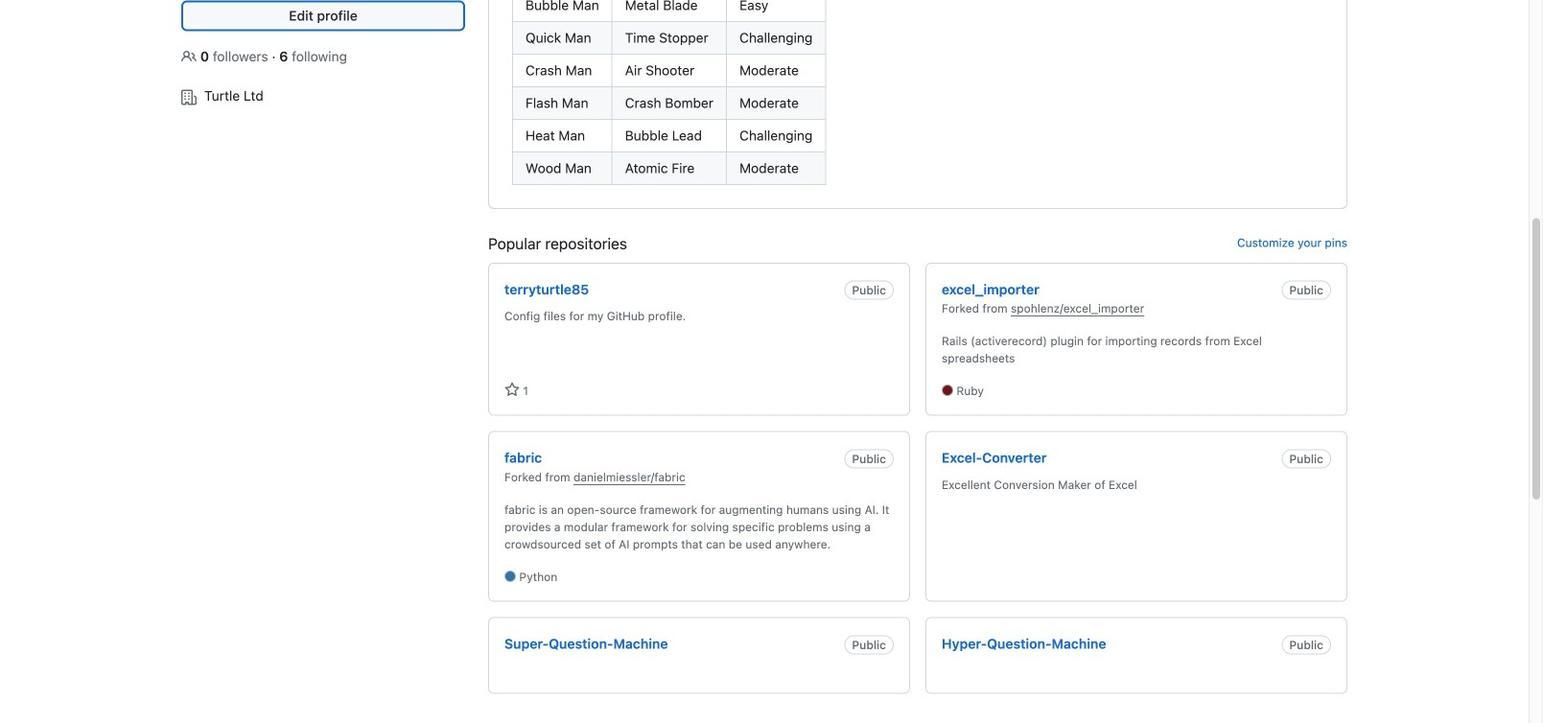 Task type: vqa. For each thing, say whether or not it's contained in the screenshot.
Organization: Turtle Ltd element
yes



Task type: describe. For each thing, give the bounding box(es) containing it.
organization image
[[181, 90, 197, 105]]



Task type: locate. For each thing, give the bounding box(es) containing it.
people image
[[181, 49, 197, 64]]

star image
[[505, 382, 520, 398]]

organization: turtle ltd element
[[181, 82, 465, 106]]



